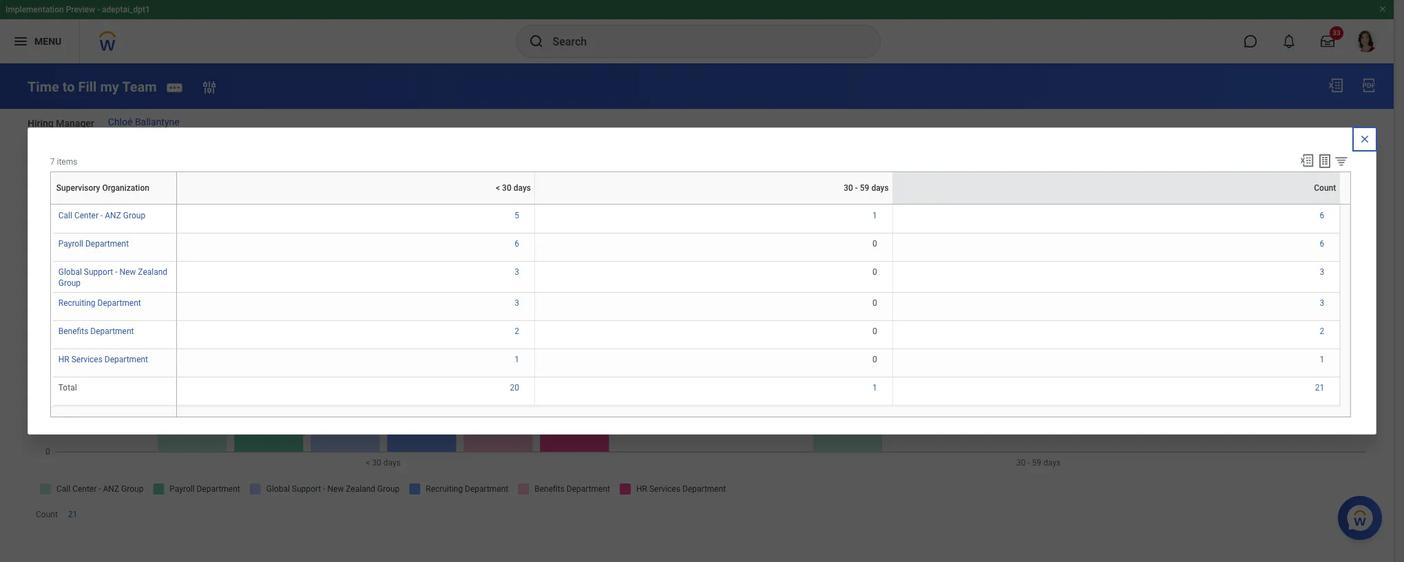Task type: vqa. For each thing, say whether or not it's contained in the screenshot.
2 button
yes



Task type: describe. For each thing, give the bounding box(es) containing it.
close environment banner image
[[1379, 5, 1388, 13]]

call
[[58, 211, 72, 220]]

1 horizontal spatial organization
[[102, 183, 149, 193]]

hr services department
[[58, 355, 148, 364]]

ballantyne
[[135, 117, 180, 128]]

time to fill my team
[[28, 78, 157, 95]]

new
[[119, 267, 136, 277]]

view printable version (pdf) image
[[1361, 77, 1378, 94]]

export to excel image for 'export to worksheets' icon
[[1300, 153, 1315, 168]]

preview
[[66, 5, 95, 14]]

hiring
[[28, 118, 54, 129]]

2 2 button from the left
[[1320, 326, 1327, 337]]

7 items
[[50, 157, 77, 167]]

1 0 button from the top
[[873, 238, 880, 249]]

count inside row element
[[1315, 183, 1337, 193]]

export to worksheets image
[[1317, 153, 1334, 170]]

5
[[515, 211, 519, 220]]

anz
[[105, 211, 121, 220]]

export to excel image for view printable version (pdf) image
[[1328, 77, 1345, 94]]

- for global support - new zealand group
[[115, 267, 117, 277]]

configure and view chart data image
[[1333, 171, 1348, 187]]

0 for third 0 button from the top of the page
[[873, 298, 877, 308]]

7
[[50, 157, 55, 167]]

recruiting
[[58, 298, 95, 308]]

services
[[71, 355, 103, 364]]

1 2 button from the left
[[515, 326, 521, 337]]

count inside the time to fill my team main content
[[36, 510, 58, 519]]

< 30 days 30 - 59 days count
[[177, 204, 895, 204]]

center
[[74, 211, 99, 220]]

- for call center - anz group
[[101, 211, 103, 220]]

call center - anz group
[[58, 211, 145, 220]]

support
[[84, 267, 113, 277]]

global support - new zealand group
[[58, 267, 167, 288]]

fill
[[78, 78, 97, 95]]

3 0 button from the top
[[873, 298, 880, 309]]

adeptai_dpt1
[[102, 5, 150, 14]]

hiring manager
[[28, 118, 94, 129]]

30 - 59 days button
[[535, 204, 540, 204]]

my
[[100, 78, 119, 95]]

recruiting department
[[58, 298, 141, 308]]

6 for 0
[[1320, 239, 1325, 249]]

0 vertical spatial supervisory
[[56, 183, 100, 193]]

< for < 30 days
[[496, 183, 500, 193]]

harper corlette
[[108, 131, 173, 142]]

1 vertical spatial 59
[[537, 204, 537, 204]]

0 for 5th 0 button from the bottom of the page
[[873, 239, 877, 249]]

1 vertical spatial count
[[893, 204, 895, 204]]

benefits department link
[[58, 324, 134, 336]]

1 vertical spatial organization
[[57, 204, 61, 204]]

5 button
[[515, 210, 521, 221]]

supervisory organization inside row element
[[56, 183, 149, 193]]

total
[[58, 383, 77, 393]]

payroll
[[58, 239, 83, 249]]

change selection image
[[202, 79, 218, 96]]

0 for second 0 button from the top of the page
[[873, 267, 877, 277]]

1 vertical spatial supervisory organization
[[53, 204, 61, 204]]

benefits
[[58, 327, 88, 336]]

6 button for 1
[[1320, 210, 1327, 221]]

corlette
[[140, 131, 173, 142]]

close image
[[1360, 134, 1371, 145]]

1 vertical spatial supervisory
[[53, 204, 56, 204]]

- inside row element
[[856, 183, 858, 193]]

21 button inside the time to fill my team main content
[[68, 509, 79, 520]]

inbox large image
[[1321, 34, 1335, 48]]

implementation
[[6, 5, 64, 14]]

department for recruiting department
[[98, 298, 141, 308]]



Task type: locate. For each thing, give the bounding box(es) containing it.
2 for 1st 2 button from the left
[[515, 327, 519, 336]]

- inside global support - new zealand group
[[115, 267, 117, 277]]

21 inside the time to fill my team main content
[[68, 510, 77, 519]]

hr services department link
[[58, 352, 148, 364]]

payroll department link
[[58, 236, 129, 249]]

global
[[58, 267, 82, 277]]

1 vertical spatial <
[[177, 204, 177, 204]]

time
[[28, 78, 59, 95]]

59
[[860, 183, 870, 193], [537, 204, 537, 204]]

1 horizontal spatial 21 button
[[1316, 382, 1327, 393]]

1 horizontal spatial <
[[496, 183, 500, 193]]

export to excel image left 'export to worksheets' icon
[[1300, 153, 1315, 168]]

1 0 from the top
[[873, 239, 877, 249]]

notifications large image
[[1283, 34, 1297, 48]]

search image
[[528, 33, 545, 50]]

group right 'anz'
[[123, 211, 145, 220]]

0 for fifth 0 button from the top of the page
[[873, 355, 877, 364]]

department inside 'recruiting department' link
[[98, 298, 141, 308]]

supervisory organization up call
[[53, 204, 61, 204]]

supervisory up supervisory organization button
[[56, 183, 100, 193]]

1 2 from the left
[[515, 327, 519, 336]]

1 horizontal spatial 59
[[860, 183, 870, 193]]

0 for 2nd 0 button from the bottom
[[873, 327, 877, 336]]

6 button
[[1320, 210, 1327, 221], [515, 238, 521, 249], [1320, 238, 1327, 249]]

supervisory
[[56, 183, 100, 193], [53, 204, 56, 204]]

manager
[[56, 118, 94, 129]]

0 horizontal spatial 59
[[537, 204, 537, 204]]

supervisory organization button
[[53, 204, 61, 204]]

< for < 30 days 30 - 59 days count
[[177, 204, 177, 204]]

- inside implementation preview -   adeptai_dpt1 banner
[[97, 5, 100, 14]]

0 vertical spatial 21 button
[[1316, 382, 1327, 393]]

0 horizontal spatial group
[[58, 278, 81, 288]]

0 horizontal spatial organization
[[57, 204, 61, 204]]

department up hr services department link
[[90, 327, 134, 336]]

group inside global support - new zealand group
[[58, 278, 81, 288]]

organization
[[102, 183, 149, 193], [57, 204, 61, 204]]

0 horizontal spatial 21
[[68, 510, 77, 519]]

payroll department
[[58, 239, 129, 249]]

zealand
[[138, 267, 167, 277]]

row element containing < 30 days
[[177, 172, 1344, 204]]

< inside row element
[[496, 183, 500, 193]]

< 30 days button
[[177, 204, 180, 204]]

1 row element from the left
[[52, 172, 179, 204]]

2 for 1st 2 button from the right
[[1320, 327, 1325, 336]]

1 horizontal spatial group
[[123, 211, 145, 220]]

department right the services
[[105, 355, 148, 364]]

0 vertical spatial 59
[[860, 183, 870, 193]]

1 vertical spatial group
[[58, 278, 81, 288]]

export to excel image
[[1328, 77, 1345, 94], [1300, 153, 1315, 168]]

export to excel image left view printable version (pdf) image
[[1328, 77, 1345, 94]]

-
[[97, 5, 100, 14], [856, 183, 858, 193], [536, 204, 536, 204], [101, 211, 103, 220], [115, 267, 117, 277]]

20
[[510, 383, 519, 393]]

21 button
[[1316, 382, 1327, 393], [68, 509, 79, 520]]

0
[[873, 239, 877, 249], [873, 267, 877, 277], [873, 298, 877, 308], [873, 327, 877, 336], [873, 355, 877, 364]]

supervisory organization
[[56, 183, 149, 193], [53, 204, 61, 204]]

supervisory down 7
[[53, 204, 56, 204]]

implementation preview -   adeptai_dpt1
[[6, 5, 150, 14]]

department down call center - anz group
[[85, 239, 129, 249]]

3 button
[[515, 267, 521, 278], [1320, 267, 1327, 278], [515, 298, 521, 309], [1320, 298, 1327, 309]]

count
[[1315, 183, 1337, 193], [893, 204, 895, 204], [36, 510, 58, 519]]

team
[[122, 78, 157, 95]]

1
[[873, 211, 877, 220], [515, 355, 519, 364], [1320, 355, 1325, 364], [873, 383, 877, 393]]

department for benefits department
[[90, 327, 134, 336]]

implementation preview -   adeptai_dpt1 banner
[[0, 0, 1394, 63]]

2 vertical spatial count
[[36, 510, 58, 519]]

items
[[57, 157, 77, 167]]

department
[[85, 239, 129, 249], [98, 298, 141, 308], [90, 327, 134, 336], [105, 355, 148, 364]]

3
[[515, 267, 519, 277], [1320, 267, 1325, 277], [515, 298, 519, 308], [1320, 298, 1325, 308]]

row element
[[52, 172, 179, 204], [177, 172, 1344, 204]]

chloé ballantyne link
[[108, 117, 180, 128]]

1 vertical spatial export to excel image
[[1300, 153, 1315, 168]]

0 vertical spatial export to excel image
[[1328, 77, 1345, 94]]

20 button
[[510, 382, 521, 393]]

0 vertical spatial organization
[[102, 183, 149, 193]]

group
[[123, 211, 145, 220], [58, 278, 81, 288]]

toolbar
[[1294, 153, 1352, 171]]

global support - new zealand group link
[[58, 265, 167, 288]]

recruiting department link
[[58, 296, 141, 308]]

5 0 from the top
[[873, 355, 877, 364]]

organization up call
[[57, 204, 61, 204]]

2 0 from the top
[[873, 267, 877, 277]]

hr
[[58, 355, 69, 364]]

0 vertical spatial 21
[[1316, 383, 1325, 393]]

to
[[63, 78, 75, 95]]

department inside hr services department link
[[105, 355, 148, 364]]

2 2 from the left
[[1320, 327, 1325, 336]]

total element
[[58, 380, 77, 393]]

0 vertical spatial <
[[496, 183, 500, 193]]

time to fill my team link
[[28, 78, 157, 95]]

2
[[515, 327, 519, 336], [1320, 327, 1325, 336]]

21 for 21 button inside the the time to fill my team main content
[[68, 510, 77, 519]]

59 inside row element
[[860, 183, 870, 193]]

days
[[514, 183, 531, 193], [872, 183, 889, 193], [178, 204, 180, 204], [538, 204, 539, 204]]

2 0 button from the top
[[873, 267, 880, 278]]

0 horizontal spatial <
[[177, 204, 177, 204]]

- for implementation preview -   adeptai_dpt1
[[97, 5, 100, 14]]

1 horizontal spatial 2
[[1320, 327, 1325, 336]]

0 horizontal spatial 2 button
[[515, 326, 521, 337]]

1 horizontal spatial 21
[[1316, 383, 1325, 393]]

profile logan mcneil element
[[1348, 26, 1386, 56]]

harper corlette list item
[[108, 131, 173, 142]]

1 button
[[873, 210, 880, 221], [515, 354, 521, 365], [1320, 354, 1327, 365], [873, 382, 880, 393]]

1 horizontal spatial 2 button
[[1320, 326, 1327, 337]]

30
[[502, 183, 512, 193], [844, 183, 853, 193], [177, 204, 178, 204], [535, 204, 536, 204]]

supervisory organization up call center - anz group link
[[56, 183, 149, 193]]

1 vertical spatial 21 button
[[68, 509, 79, 520]]

< 30 days
[[496, 183, 531, 193]]

30 - 59 days
[[844, 183, 889, 193]]

department for payroll department
[[85, 239, 129, 249]]

department down global support - new zealand group at left
[[98, 298, 141, 308]]

0 vertical spatial group
[[123, 211, 145, 220]]

department inside payroll department link
[[85, 239, 129, 249]]

1 horizontal spatial export to excel image
[[1328, 77, 1345, 94]]

21 for 21 button to the right
[[1316, 383, 1325, 393]]

0 button
[[873, 238, 880, 249], [873, 267, 880, 278], [873, 298, 880, 309], [873, 326, 880, 337], [873, 354, 880, 365]]

time to fill my team main content
[[0, 63, 1394, 549]]

0 horizontal spatial 2
[[515, 327, 519, 336]]

4 0 button from the top
[[873, 326, 880, 337]]

6 for 1
[[1320, 211, 1325, 220]]

harper
[[108, 131, 137, 142]]

call center - anz group link
[[58, 208, 145, 220]]

6 button for 0
[[1320, 238, 1327, 249]]

6
[[1320, 211, 1325, 220], [515, 239, 519, 249], [1320, 239, 1325, 249]]

chloé
[[108, 117, 133, 128]]

items selected list
[[108, 117, 203, 156]]

0 horizontal spatial 21 button
[[68, 509, 79, 520]]

organization up 'anz'
[[102, 183, 149, 193]]

row element containing supervisory organization
[[52, 172, 179, 204]]

2 button
[[515, 326, 521, 337], [1320, 326, 1327, 337]]

1 horizontal spatial count
[[893, 204, 895, 204]]

0 vertical spatial supervisory organization
[[56, 183, 149, 193]]

0 vertical spatial count
[[1315, 183, 1337, 193]]

2 horizontal spatial count
[[1315, 183, 1337, 193]]

benefits department
[[58, 327, 134, 336]]

group down the global
[[58, 278, 81, 288]]

export to excel image inside the time to fill my team main content
[[1328, 77, 1345, 94]]

0 horizontal spatial export to excel image
[[1300, 153, 1315, 168]]

<
[[496, 183, 500, 193], [177, 204, 177, 204]]

1 vertical spatial 21
[[68, 510, 77, 519]]

department inside benefits department link
[[90, 327, 134, 336]]

count column header
[[893, 204, 1340, 205]]

select to filter grid data image
[[1335, 154, 1350, 168]]

21
[[1316, 383, 1325, 393], [68, 510, 77, 519]]

2 row element from the left
[[177, 172, 1344, 204]]

5 0 button from the top
[[873, 354, 880, 365]]

0 horizontal spatial count
[[36, 510, 58, 519]]

chloé ballantyne
[[108, 117, 180, 128]]

- inside call center - anz group link
[[101, 211, 103, 220]]

3 0 from the top
[[873, 298, 877, 308]]

4 0 from the top
[[873, 327, 877, 336]]



